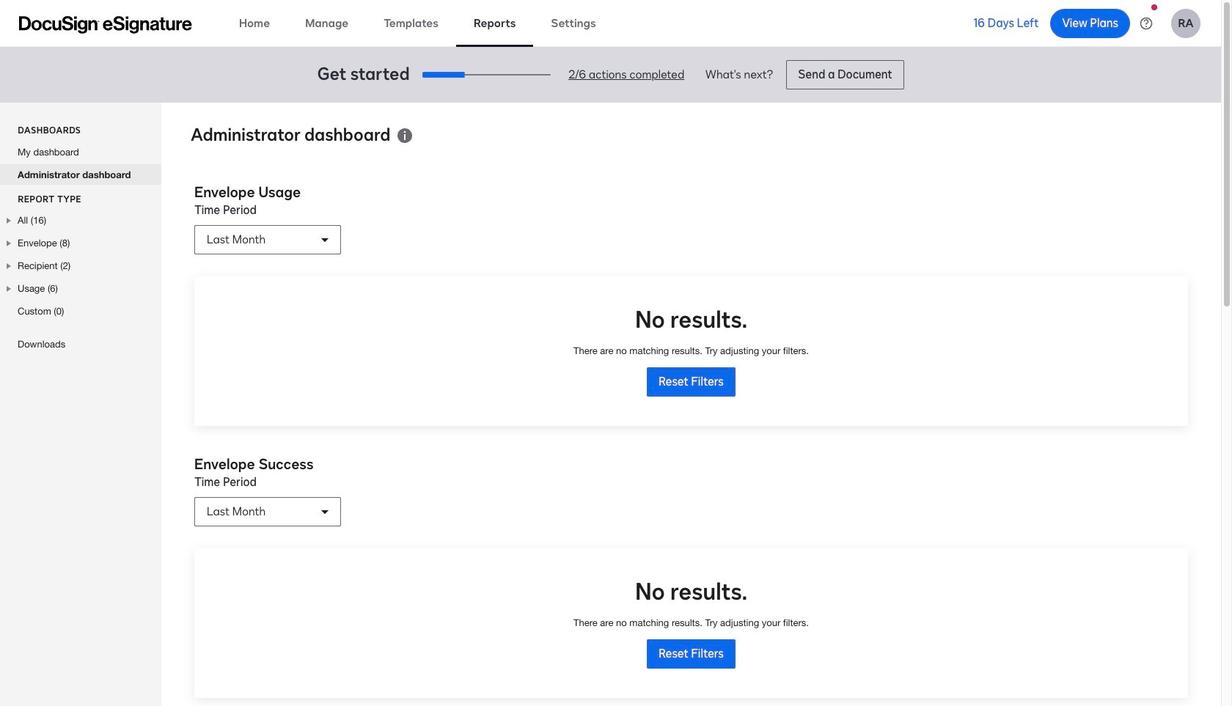 Task type: vqa. For each thing, say whether or not it's contained in the screenshot.
DOCUSIGN ESIGNATURE 'image'
yes



Task type: describe. For each thing, give the bounding box(es) containing it.
docusign esignature image
[[19, 16, 192, 33]]



